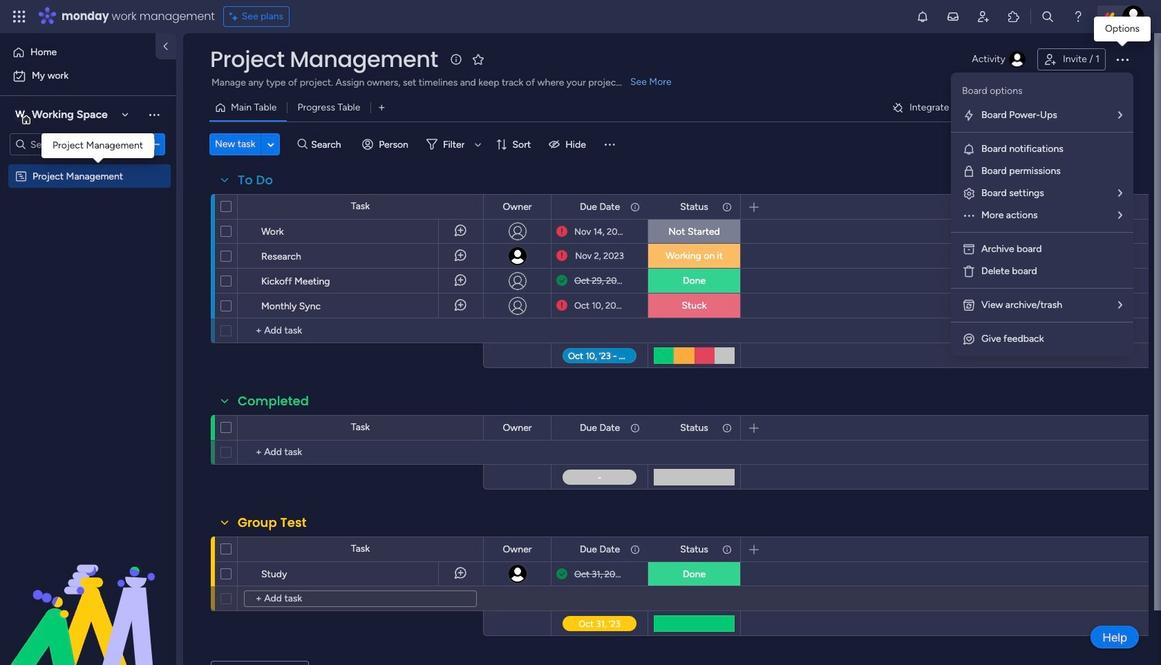 Task type: describe. For each thing, give the bounding box(es) containing it.
board permissions image
[[962, 165, 976, 178]]

workspace selection element
[[13, 106, 110, 124]]

+ Add task text field
[[245, 323, 477, 339]]

monday marketplace image
[[1007, 10, 1021, 24]]

board notifications image
[[962, 142, 976, 156]]

0 vertical spatial column information image
[[630, 202, 641, 213]]

workspace image
[[13, 107, 27, 122]]

arrow down image
[[470, 136, 486, 153]]

help image
[[1071, 10, 1085, 24]]

delete board image
[[962, 265, 976, 279]]

lottie animation image
[[0, 526, 176, 666]]

1 v2 done deadline image from the top
[[556, 274, 568, 288]]

menu image
[[603, 138, 617, 151]]

update feed image
[[946, 10, 960, 24]]

view archive/trash image
[[962, 299, 976, 312]]

see plans image
[[229, 9, 242, 24]]

list arrow image for board power-ups icon
[[1118, 111, 1123, 120]]

show board description image
[[448, 53, 464, 66]]

give feedback image
[[962, 333, 976, 346]]

Search field
[[308, 135, 349, 154]]

board power-ups image
[[962, 109, 976, 122]]

angle down image
[[268, 139, 274, 150]]

search everything image
[[1041, 10, 1055, 24]]

board settings image
[[962, 187, 976, 200]]

2 v2 done deadline image from the top
[[556, 568, 568, 581]]

lottie animation element
[[0, 526, 176, 666]]

more actions image
[[962, 209, 976, 223]]

1 vertical spatial + add task text field
[[244, 591, 477, 608]]

v2 search image
[[298, 137, 308, 152]]

archive board image
[[962, 243, 976, 256]]

2 v2 overdue deadline image from the top
[[556, 299, 568, 312]]



Task type: locate. For each thing, give the bounding box(es) containing it.
add view image
[[379, 103, 385, 113]]

list arrow image
[[1118, 111, 1123, 120], [1118, 189, 1123, 198], [1118, 301, 1123, 310]]

option
[[8, 41, 147, 64], [8, 65, 168, 87], [0, 163, 176, 166]]

2 vertical spatial list arrow image
[[1118, 301, 1123, 310]]

1 vertical spatial option
[[8, 65, 168, 87]]

list box
[[0, 161, 176, 374]]

v2 overdue deadline image down v2 overdue deadline image
[[556, 299, 568, 312]]

options image
[[1114, 51, 1131, 68]]

None field
[[207, 45, 442, 74], [234, 171, 277, 189], [499, 199, 535, 215], [576, 199, 624, 215], [677, 199, 712, 215], [234, 393, 313, 411], [499, 421, 535, 436], [576, 421, 624, 436], [677, 421, 712, 436], [234, 514, 310, 532], [499, 542, 535, 558], [576, 542, 624, 558], [677, 542, 712, 558], [207, 45, 442, 74], [234, 171, 277, 189], [499, 199, 535, 215], [576, 199, 624, 215], [677, 199, 712, 215], [234, 393, 313, 411], [499, 421, 535, 436], [576, 421, 624, 436], [677, 421, 712, 436], [234, 514, 310, 532], [499, 542, 535, 558], [576, 542, 624, 558], [677, 542, 712, 558]]

1 vertical spatial list arrow image
[[1118, 189, 1123, 198]]

1 vertical spatial v2 done deadline image
[[556, 568, 568, 581]]

2 list arrow image from the top
[[1118, 189, 1123, 198]]

1 v2 overdue deadline image from the top
[[556, 225, 568, 238]]

workspace options image
[[147, 108, 161, 121]]

v2 done deadline image
[[556, 274, 568, 288], [556, 568, 568, 581]]

list arrow image for board settings icon
[[1118, 189, 1123, 198]]

options image
[[147, 138, 161, 151], [192, 214, 203, 249], [192, 239, 203, 273], [192, 264, 203, 298], [192, 289, 203, 323], [192, 557, 203, 591]]

board activity image
[[1009, 51, 1026, 68]]

2 vertical spatial option
[[0, 163, 176, 166]]

column information image
[[722, 202, 733, 213], [630, 423, 641, 434], [722, 423, 733, 434], [630, 544, 641, 555]]

1 horizontal spatial column information image
[[722, 544, 733, 555]]

0 horizontal spatial column information image
[[630, 202, 641, 213]]

invite members image
[[977, 10, 991, 24]]

1 vertical spatial v2 overdue deadline image
[[556, 299, 568, 312]]

0 vertical spatial v2 overdue deadline image
[[556, 225, 568, 238]]

0 vertical spatial + add task text field
[[245, 444, 477, 461]]

v2 overdue deadline image up v2 overdue deadline image
[[556, 225, 568, 238]]

1 list arrow image from the top
[[1118, 111, 1123, 120]]

collapse board header image
[[1119, 102, 1130, 113]]

add to favorites image
[[471, 52, 485, 66]]

3 list arrow image from the top
[[1118, 301, 1123, 310]]

list arrow image for view archive/trash icon
[[1118, 301, 1123, 310]]

Search in workspace field
[[29, 137, 115, 152]]

0 vertical spatial option
[[8, 41, 147, 64]]

list arrow image
[[1118, 211, 1123, 221]]

0 vertical spatial list arrow image
[[1118, 111, 1123, 120]]

v2 overdue deadline image
[[556, 250, 568, 263]]

+ Add task text field
[[245, 444, 477, 461], [244, 591, 477, 608]]

1 vertical spatial column information image
[[722, 544, 733, 555]]

v2 overdue deadline image
[[556, 225, 568, 238], [556, 299, 568, 312]]

menu
[[951, 73, 1134, 356]]

column information image
[[630, 202, 641, 213], [722, 544, 733, 555]]

bob builder image
[[1123, 6, 1145, 28]]

notifications image
[[916, 10, 930, 24]]

select product image
[[12, 10, 26, 24]]

0 vertical spatial v2 done deadline image
[[556, 274, 568, 288]]



Task type: vqa. For each thing, say whether or not it's contained in the screenshot.
dialog
no



